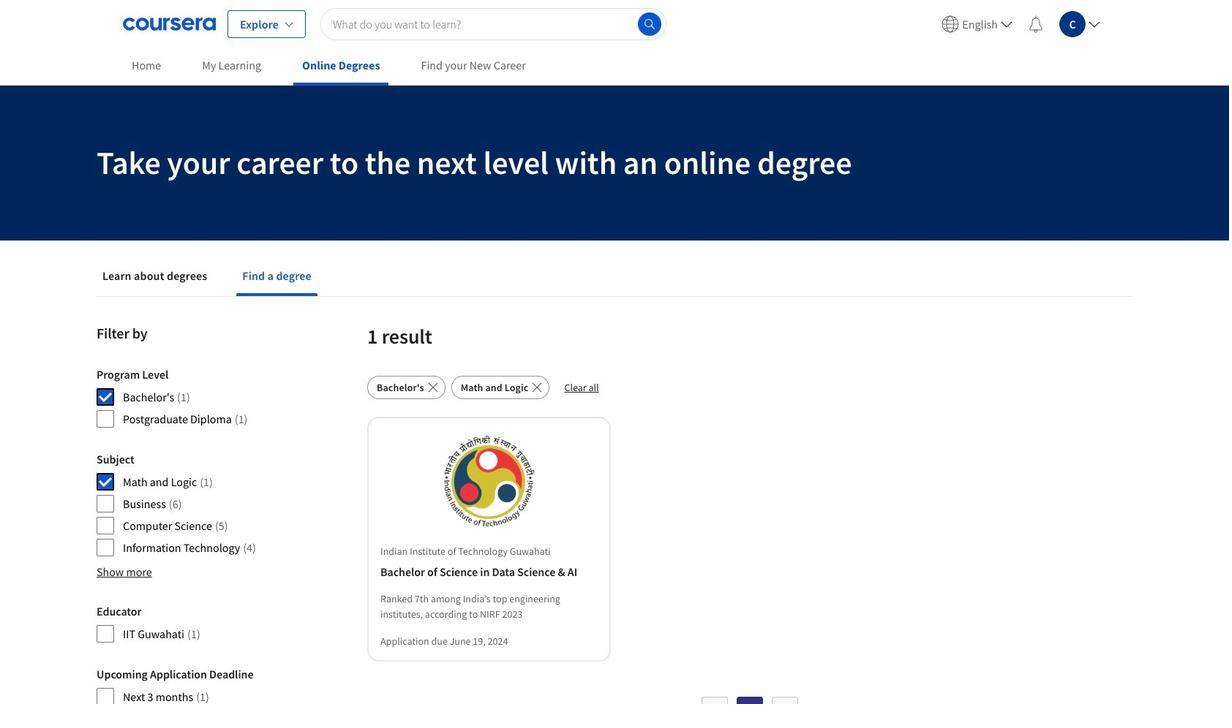 Task type: describe. For each thing, give the bounding box(es) containing it.
2 group from the top
[[97, 452, 256, 558]]

What do you want to learn? text field
[[321, 8, 667, 40]]

indian institute of technology guwahati logo image
[[386, 436, 592, 527]]

4 group from the top
[[97, 668, 256, 705]]

coursera image
[[123, 12, 216, 35]]

1 group from the top
[[97, 367, 256, 429]]



Task type: vqa. For each thing, say whether or not it's contained in the screenshot.
fourth group from the bottom
yes



Task type: locate. For each thing, give the bounding box(es) containing it.
group
[[97, 367, 256, 429], [97, 452, 256, 558], [97, 605, 256, 644], [97, 668, 256, 705]]

menu
[[936, 0, 1107, 48]]

3 group from the top
[[97, 605, 256, 644]]

None search field
[[321, 8, 667, 40]]

tab list
[[97, 258, 1133, 296]]



